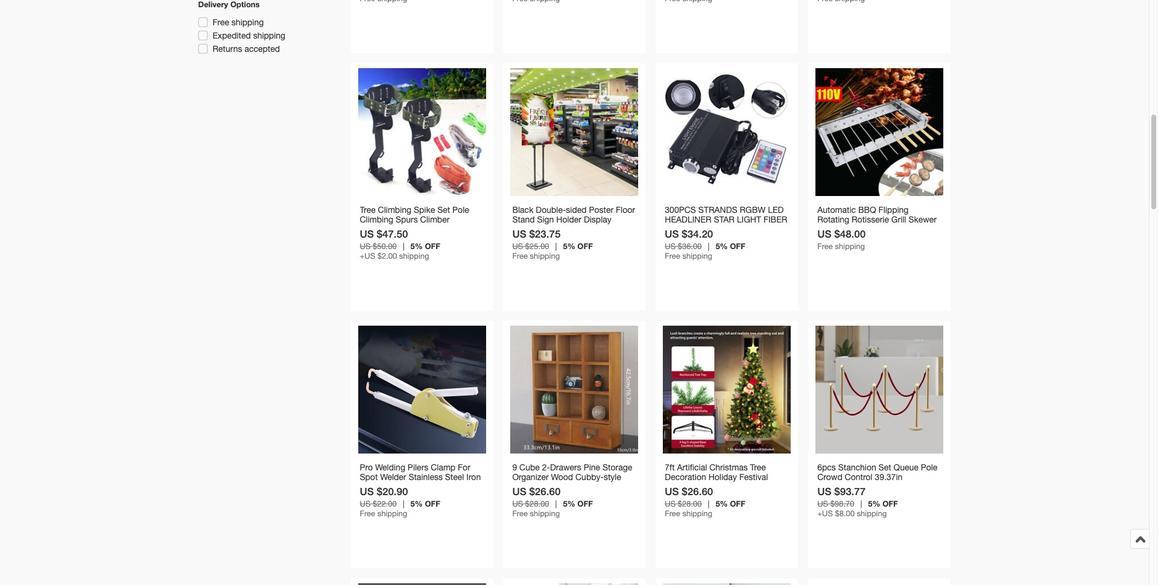Task type: describe. For each thing, give the bounding box(es) containing it.
us $20.90 us $22.00
[[360, 485, 408, 509]]

climber
[[420, 215, 450, 224]]

kit
[[754, 224, 766, 234]]

2-
[[542, 463, 550, 472]]

adjustable inside black double-sided poster floor stand sign holder display adjustable up to 71"
[[513, 224, 552, 234]]

spurs
[[396, 215, 418, 224]]

tree climbing spike set pole climbing spurs climber adjustable alloy steel kit
[[360, 205, 469, 234]]

black double-sided poster floor stand sign holder display adjustable up to 71"
[[513, 205, 635, 234]]

to
[[567, 224, 574, 234]]

welder
[[380, 472, 406, 482]]

free for 7ft artificial christmas tree decoration holiday festival xmas green w/stand
[[665, 509, 681, 518]]

rotating
[[818, 215, 850, 224]]

5% for control
[[869, 499, 881, 509]]

us $34.20 us $36.00
[[665, 227, 714, 251]]

shipping inside us $48.00 free shipping
[[835, 242, 865, 251]]

pilers
[[408, 463, 429, 472]]

6pcs stanchion set queue pole crowd control 39.37in stanchions + velvet ropes
[[818, 463, 938, 492]]

adjustable inside tree climbing spike set pole climbing spurs climber adjustable alloy steel kit
[[360, 224, 400, 234]]

organizer
[[513, 472, 549, 482]]

grill
[[892, 215, 907, 224]]

double-
[[536, 205, 566, 215]]

bbq
[[859, 205, 877, 215]]

$48.00
[[835, 227, 866, 240]]

7ft
[[665, 463, 675, 472]]

drawers
[[550, 463, 582, 472]]

automatic bbq flipping rotating rotisserie grill skewer shelf stainless steel
[[818, 205, 937, 234]]

holder
[[557, 215, 582, 224]]

strands
[[699, 205, 738, 215]]

queue
[[894, 463, 919, 472]]

$34.20
[[682, 227, 714, 240]]

led
[[768, 205, 784, 215]]

rgbw
[[740, 205, 766, 215]]

style
[[604, 472, 622, 482]]

free for 9 cube 2-drawers pine storage organizer wood cubby-style shelf brown us
[[513, 509, 528, 518]]

green
[[689, 482, 712, 492]]

5% for welder
[[411, 499, 423, 509]]

shipping down the $36.00
[[683, 251, 713, 261]]

fiber
[[764, 215, 788, 224]]

sided
[[566, 205, 587, 215]]

free for pro welding pilers clamp for spot welder stainless steel iron plate hardware new
[[360, 509, 375, 518]]

free for black double-sided poster floor stand sign holder display adjustable up to 71"
[[513, 251, 528, 261]]

sign
[[537, 215, 554, 224]]

alloy
[[402, 224, 421, 234]]

christmas
[[710, 463, 748, 472]]

headliner
[[665, 215, 712, 224]]

us $26.60 us $28.00 for wood
[[513, 485, 561, 509]]

floor
[[616, 205, 635, 215]]

us $47.50 us $50.00
[[360, 227, 408, 251]]

storage
[[603, 463, 633, 472]]

velvet
[[870, 482, 892, 492]]

$36.00
[[678, 242, 702, 251]]

stanchions
[[818, 482, 860, 492]]

shipping inside 5% off +us $2.00 shipping
[[399, 251, 429, 261]]

optic
[[665, 224, 690, 234]]

plate
[[360, 482, 379, 492]]

rotisserie
[[852, 215, 889, 224]]

off for w/stand
[[730, 499, 746, 509]]

free shipping expedited shipping returns accepted
[[213, 18, 285, 54]]

climbing up $47.50
[[378, 205, 412, 215]]

$28.00 for wood
[[526, 499, 550, 509]]

$47.50
[[377, 227, 408, 240]]

off for +
[[883, 499, 898, 509]]

ropes
[[895, 482, 919, 492]]

shipping down "brown"
[[530, 509, 560, 518]]

us $93.77 us $98.70
[[818, 485, 866, 509]]

$98.70
[[831, 499, 855, 509]]

5% for light
[[716, 241, 728, 251]]

$20.90
[[377, 485, 408, 498]]

$22.00
[[373, 499, 397, 509]]

steel inside tree climbing spike set pole climbing spurs climber adjustable alloy steel kit
[[423, 224, 442, 234]]

us inside 9 cube 2-drawers pine storage organizer wood cubby-style shelf brown us
[[561, 482, 572, 492]]

5% for sign
[[563, 241, 576, 251]]

for
[[458, 463, 471, 472]]

300pcs strands rgbw led headliner star light fiber optic roof ceiling kit
[[665, 205, 788, 234]]

$50.00
[[373, 242, 397, 251]]

set inside 6pcs stanchion set queue pole crowd control 39.37in stanchions + velvet ropes
[[879, 463, 892, 472]]

set inside tree climbing spike set pole climbing spurs climber adjustable alloy steel kit
[[438, 205, 450, 215]]

shipping inside 5% off +us $8.00 shipping
[[857, 509, 887, 518]]

skewer
[[909, 215, 937, 224]]

$23.75
[[529, 227, 561, 240]]

pole for $47.50
[[453, 205, 469, 215]]

300pcs
[[665, 205, 696, 215]]

roof
[[693, 224, 716, 234]]

9
[[513, 463, 517, 472]]

$8.00
[[835, 509, 855, 518]]

5% off +us $8.00 shipping
[[818, 499, 898, 518]]

us inside us $48.00 free shipping
[[818, 227, 832, 240]]

black
[[513, 205, 534, 215]]

tree inside tree climbing spike set pole climbing spurs climber adjustable alloy steel kit
[[360, 205, 376, 215]]

stainless inside automatic bbq flipping rotating rotisserie grill skewer shelf stainless steel
[[839, 224, 873, 234]]

kit
[[444, 224, 454, 234]]

$26.60 for xmas
[[682, 485, 714, 498]]

us $48.00 free shipping
[[818, 227, 866, 251]]

free inside free shipping expedited shipping returns accepted
[[213, 18, 229, 27]]

shipping down $22.00
[[378, 509, 407, 518]]



Task type: vqa. For each thing, say whether or not it's contained in the screenshot.
Ebay to the bottom
no



Task type: locate. For each thing, give the bounding box(es) containing it.
expedited
[[213, 31, 251, 40]]

artificial
[[677, 463, 707, 472]]

+us for us $47.50
[[360, 251, 375, 261]]

5% off free shipping for ceiling
[[665, 241, 746, 261]]

5% down new
[[411, 499, 423, 509]]

5% inside 5% off +us $8.00 shipping
[[869, 499, 881, 509]]

free down "$25.00"
[[513, 251, 528, 261]]

5% down 9 cube 2-drawers pine storage organizer wood cubby-style shelf brown us
[[563, 499, 576, 509]]

steel left kit at the top left of the page
[[423, 224, 442, 234]]

+us left $8.00
[[818, 509, 833, 518]]

pro welding pilers clamp for spot welder stainless steel iron plate hardware new
[[360, 463, 481, 492]]

1 horizontal spatial tree
[[750, 463, 766, 472]]

stainless
[[839, 224, 873, 234], [409, 472, 443, 482]]

5% off free shipping down $23.75
[[513, 241, 593, 261]]

off for alloy
[[425, 241, 441, 251]]

0 vertical spatial tree
[[360, 205, 376, 215]]

free down xmas
[[665, 509, 681, 518]]

off for adjustable
[[578, 241, 593, 251]]

5% off +us $2.00 shipping
[[360, 241, 441, 261]]

5% for organizer
[[563, 499, 576, 509]]

shipping right $2.00
[[399, 251, 429, 261]]

1 horizontal spatial +us
[[818, 509, 833, 518]]

off down w/stand
[[730, 499, 746, 509]]

5% off free shipping for up
[[513, 241, 593, 261]]

crowd
[[818, 472, 843, 482]]

1 horizontal spatial $28.00
[[678, 499, 702, 509]]

steel inside pro welding pilers clamp for spot welder stainless steel iron plate hardware new
[[445, 472, 464, 482]]

2 $26.60 from the left
[[682, 485, 714, 498]]

us $23.75 us $25.00
[[513, 227, 561, 251]]

off down climber
[[425, 241, 441, 251]]

set right the spike
[[438, 205, 450, 215]]

1 vertical spatial set
[[879, 463, 892, 472]]

free
[[213, 18, 229, 27], [818, 242, 833, 251], [513, 251, 528, 261], [665, 251, 681, 261], [360, 509, 375, 518], [513, 509, 528, 518], [665, 509, 681, 518]]

festival
[[740, 472, 768, 482]]

set up velvet
[[879, 463, 892, 472]]

5% off free shipping down the $20.90
[[360, 499, 441, 518]]

returns
[[213, 44, 242, 54]]

shelf
[[818, 224, 837, 234], [513, 482, 532, 492]]

us $26.60 us $28.00 down organizer
[[513, 485, 561, 509]]

wood
[[551, 472, 573, 482]]

free down the $36.00
[[665, 251, 681, 261]]

$2.00
[[378, 251, 397, 261]]

iron
[[467, 472, 481, 482]]

0 vertical spatial stainless
[[839, 224, 873, 234]]

tree right christmas
[[750, 463, 766, 472]]

shipping down "$25.00"
[[530, 251, 560, 261]]

pole
[[453, 205, 469, 215], [921, 463, 938, 472]]

2 us $26.60 us $28.00 from the left
[[665, 485, 714, 509]]

free inside us $48.00 free shipping
[[818, 242, 833, 251]]

pole inside 6pcs stanchion set queue pole crowd control 39.37in stanchions + velvet ropes
[[921, 463, 938, 472]]

0 horizontal spatial shelf
[[513, 482, 532, 492]]

steel inside automatic bbq flipping rotating rotisserie grill skewer shelf stainless steel
[[876, 224, 895, 234]]

control
[[845, 472, 873, 482]]

steel down flipping
[[876, 224, 895, 234]]

5% down velvet
[[869, 499, 881, 509]]

free for 300pcs strands rgbw led headliner star light fiber optic roof ceiling kit
[[665, 251, 681, 261]]

free down $22.00
[[360, 509, 375, 518]]

1 horizontal spatial $26.60
[[682, 485, 714, 498]]

tree inside the "7ft artificial christmas tree decoration holiday festival xmas green w/stand"
[[750, 463, 766, 472]]

off for iron
[[425, 499, 441, 509]]

0 horizontal spatial pole
[[453, 205, 469, 215]]

1 us $26.60 us $28.00 from the left
[[513, 485, 561, 509]]

1 horizontal spatial adjustable
[[513, 224, 552, 234]]

off inside 5% off +us $2.00 shipping
[[425, 241, 441, 251]]

5% off free shipping down "brown"
[[513, 499, 593, 518]]

5% off free shipping for plate
[[360, 499, 441, 518]]

0 horizontal spatial set
[[438, 205, 450, 215]]

0 vertical spatial shelf
[[818, 224, 837, 234]]

shipping
[[232, 18, 264, 27], [253, 31, 285, 40], [835, 242, 865, 251], [399, 251, 429, 261], [530, 251, 560, 261], [683, 251, 713, 261], [378, 509, 407, 518], [530, 509, 560, 518], [683, 509, 713, 518], [857, 509, 887, 518]]

accepted
[[245, 44, 280, 54]]

shelf inside automatic bbq flipping rotating rotisserie grill skewer shelf stainless steel
[[818, 224, 837, 234]]

us $26.60 us $28.00 for xmas
[[665, 485, 714, 509]]

6pcs
[[818, 463, 836, 472]]

0 vertical spatial +us
[[360, 251, 375, 261]]

off for style
[[578, 499, 593, 509]]

climbing
[[378, 205, 412, 215], [360, 215, 393, 224]]

free up "expedited"
[[213, 18, 229, 27]]

0 horizontal spatial +us
[[360, 251, 375, 261]]

5% inside 5% off +us $2.00 shipping
[[411, 241, 423, 251]]

+us
[[360, 251, 375, 261], [818, 509, 833, 518]]

xmas
[[665, 482, 686, 492]]

pole up kit at the top left of the page
[[453, 205, 469, 215]]

5% off free shipping down green
[[665, 499, 746, 518]]

+
[[862, 482, 868, 492]]

0 vertical spatial set
[[438, 205, 450, 215]]

decoration
[[665, 472, 707, 482]]

brown
[[534, 482, 558, 492]]

adjustable up "$25.00"
[[513, 224, 552, 234]]

1 $28.00 from the left
[[526, 499, 550, 509]]

1 horizontal spatial stainless
[[839, 224, 873, 234]]

off for roof
[[730, 241, 746, 251]]

5% down ceiling
[[716, 241, 728, 251]]

light
[[737, 215, 762, 224]]

0 horizontal spatial tree
[[360, 205, 376, 215]]

9 cube 2-drawers pine storage organizer wood cubby-style shelf brown us
[[513, 463, 633, 492]]

$93.77
[[835, 485, 866, 498]]

2 $28.00 from the left
[[678, 499, 702, 509]]

off
[[425, 241, 441, 251], [578, 241, 593, 251], [730, 241, 746, 251], [425, 499, 441, 509], [578, 499, 593, 509], [730, 499, 746, 509], [883, 499, 898, 509]]

+us inside 5% off +us $2.00 shipping
[[360, 251, 375, 261]]

2 horizontal spatial steel
[[876, 224, 895, 234]]

welding
[[375, 463, 405, 472]]

2 adjustable from the left
[[513, 224, 552, 234]]

1 horizontal spatial pole
[[921, 463, 938, 472]]

spot
[[360, 472, 378, 482]]

flipping
[[879, 205, 909, 215]]

steel
[[423, 224, 442, 234], [876, 224, 895, 234], [445, 472, 464, 482]]

clamp
[[431, 463, 456, 472]]

shelf down 9
[[513, 482, 532, 492]]

off inside 5% off +us $8.00 shipping
[[883, 499, 898, 509]]

cube
[[520, 463, 540, 472]]

cubby-
[[576, 472, 604, 482]]

shipping right $8.00
[[857, 509, 887, 518]]

climbing up "us $47.50 us $50.00"
[[360, 215, 393, 224]]

shipping down green
[[683, 509, 713, 518]]

1 vertical spatial shelf
[[513, 482, 532, 492]]

pro
[[360, 463, 373, 472]]

39.37in
[[875, 472, 903, 482]]

shelf inside 9 cube 2-drawers pine storage organizer wood cubby-style shelf brown us
[[513, 482, 532, 492]]

off down ceiling
[[730, 241, 746, 251]]

star
[[714, 215, 735, 224]]

5% off free shipping for shelf
[[513, 499, 593, 518]]

adjustable
[[360, 224, 400, 234], [513, 224, 552, 234]]

poster
[[589, 205, 614, 215]]

5% off free shipping down $34.20
[[665, 241, 746, 261]]

tree up "us $47.50 us $50.00"
[[360, 205, 376, 215]]

$26.60 down decoration
[[682, 485, 714, 498]]

us $26.60 us $28.00 down decoration
[[665, 485, 714, 509]]

stainless inside pro welding pilers clamp for spot welder stainless steel iron plate hardware new
[[409, 472, 443, 482]]

adjustable up $50.00
[[360, 224, 400, 234]]

5% down alloy
[[411, 241, 423, 251]]

0 horizontal spatial stainless
[[409, 472, 443, 482]]

+us for us $93.77
[[818, 509, 833, 518]]

off down new
[[425, 499, 441, 509]]

1 vertical spatial pole
[[921, 463, 938, 472]]

5% down to
[[563, 241, 576, 251]]

pine
[[584, 463, 601, 472]]

$28.00 for xmas
[[678, 499, 702, 509]]

1 vertical spatial +us
[[818, 509, 833, 518]]

pole inside tree climbing spike set pole climbing spurs climber adjustable alloy steel kit
[[453, 205, 469, 215]]

1 vertical spatial stainless
[[409, 472, 443, 482]]

hardware
[[381, 482, 418, 492]]

$28.00
[[526, 499, 550, 509], [678, 499, 702, 509]]

shipping up "expedited"
[[232, 18, 264, 27]]

5% down w/stand
[[716, 499, 728, 509]]

1 horizontal spatial set
[[879, 463, 892, 472]]

steel left iron
[[445, 472, 464, 482]]

shipping up accepted
[[253, 31, 285, 40]]

off down '71"'
[[578, 241, 593, 251]]

shelf down automatic
[[818, 224, 837, 234]]

0 horizontal spatial steel
[[423, 224, 442, 234]]

stand
[[513, 215, 535, 224]]

1 horizontal spatial steel
[[445, 472, 464, 482]]

$26.60 for wood
[[529, 485, 561, 498]]

$26.60 down organizer
[[529, 485, 561, 498]]

+us left $2.00
[[360, 251, 375, 261]]

71"
[[577, 224, 590, 234]]

7ft artificial christmas tree decoration holiday festival xmas green w/stand
[[665, 463, 768, 492]]

ceiling
[[718, 224, 751, 234]]

spike
[[414, 205, 435, 215]]

0 horizontal spatial adjustable
[[360, 224, 400, 234]]

5% for spurs
[[411, 241, 423, 251]]

0 horizontal spatial us $26.60 us $28.00
[[513, 485, 561, 509]]

up
[[555, 224, 565, 234]]

5%
[[411, 241, 423, 251], [563, 241, 576, 251], [716, 241, 728, 251], [411, 499, 423, 509], [563, 499, 576, 509], [716, 499, 728, 509], [869, 499, 881, 509]]

5% off free shipping
[[513, 241, 593, 261], [665, 241, 746, 261], [360, 499, 441, 518], [513, 499, 593, 518], [665, 499, 746, 518]]

pole for $93.77
[[921, 463, 938, 472]]

tree
[[360, 205, 376, 215], [750, 463, 766, 472]]

$28.00 down "brown"
[[526, 499, 550, 509]]

1 vertical spatial tree
[[750, 463, 766, 472]]

pole right queue
[[921, 463, 938, 472]]

automatic
[[818, 205, 856, 215]]

0 vertical spatial pole
[[453, 205, 469, 215]]

off down cubby-
[[578, 499, 593, 509]]

1 $26.60 from the left
[[529, 485, 561, 498]]

off down velvet
[[883, 499, 898, 509]]

holiday
[[709, 472, 737, 482]]

new
[[420, 482, 437, 492]]

display
[[584, 215, 612, 224]]

free down organizer
[[513, 509, 528, 518]]

shipping down $48.00
[[835, 242, 865, 251]]

1 adjustable from the left
[[360, 224, 400, 234]]

+us inside 5% off +us $8.00 shipping
[[818, 509, 833, 518]]

5% for festival
[[716, 499, 728, 509]]

free down 'rotating'
[[818, 242, 833, 251]]

$25.00
[[526, 242, 550, 251]]

1 horizontal spatial us $26.60 us $28.00
[[665, 485, 714, 509]]

0 horizontal spatial $28.00
[[526, 499, 550, 509]]

w/stand
[[714, 482, 745, 492]]

$28.00 down green
[[678, 499, 702, 509]]

1 horizontal spatial shelf
[[818, 224, 837, 234]]

0 horizontal spatial $26.60
[[529, 485, 561, 498]]



